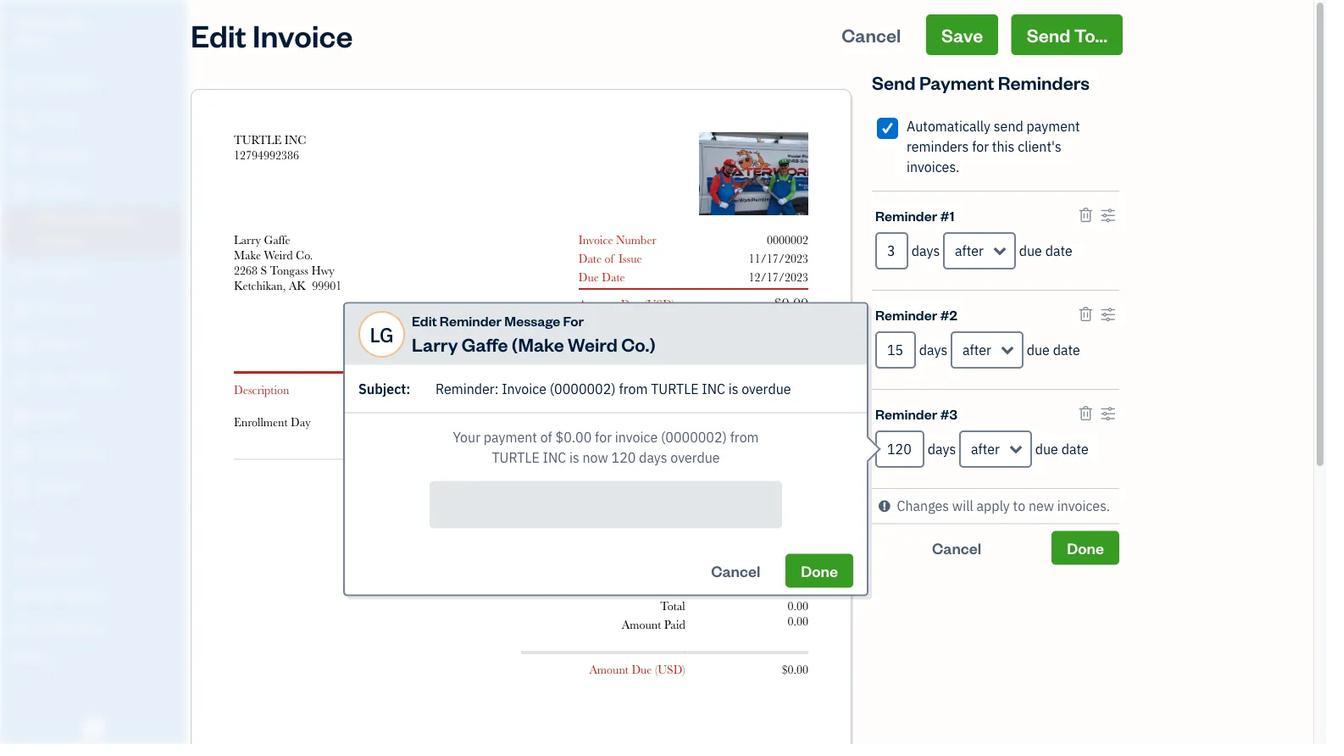 Task type: vqa. For each thing, say whether or not it's contained in the screenshot.
More
no



Task type: describe. For each thing, give the bounding box(es) containing it.
client's
[[1018, 138, 1062, 156]]

days inside your payment of $0.00 for invoice (0000002) from turtle inc is now 120 days overdue
[[639, 448, 667, 466]]

done for done button to the right
[[1067, 538, 1104, 558]]

payment inside the automatically send payment reminders for this client's invoices.
[[1027, 117, 1080, 135]]

due for 3
[[1035, 440, 1058, 458]]

date of issue
[[579, 252, 642, 265]]

1 horizontal spatial )
[[672, 297, 675, 311]]

turtle inc 12794992386
[[234, 133, 306, 162]]

check image
[[880, 119, 895, 136]]

report image
[[11, 479, 31, 496]]

reminder for reminder # 2
[[875, 305, 937, 323]]

days for 1
[[912, 242, 940, 260]]

hwy
[[311, 264, 334, 277]]

team members
[[13, 556, 87, 570]]

issue
[[619, 252, 642, 265]]

now
[[583, 448, 608, 466]]

# for 2
[[940, 305, 949, 323]]

1 vertical spatial amount due ( usd )
[[589, 663, 685, 677]]

from inside your payment of $0.00 for invoice (0000002) from turtle inc is now 120 days overdue
[[730, 428, 759, 446]]

2 vertical spatial amount
[[589, 663, 629, 677]]

inc inside the "turtle inc owner"
[[64, 16, 86, 32]]

total inside total amount paid
[[660, 600, 685, 613]]

timer image
[[11, 372, 31, 389]]

items and services
[[13, 588, 102, 602]]

save button
[[926, 14, 998, 55]]

Issue date in MM/DD/YYYY format text field
[[698, 252, 822, 265]]

apps
[[13, 525, 38, 539]]

2
[[949, 305, 957, 323]]

changes
[[897, 497, 949, 515]]

# for 3
[[940, 404, 949, 422]]

line total
[[759, 383, 808, 397]]

automatically send payment reminders for this client's invoices.
[[907, 117, 1080, 176]]

delete image
[[702, 167, 774, 182]]

cancel button for done
[[696, 554, 776, 588]]

2 horizontal spatial cancel
[[932, 538, 982, 558]]

payment reminder offset in days text field for reminder # 2
[[875, 331, 916, 369]]

payment image
[[11, 265, 31, 282]]

12/17/2023
[[749, 270, 808, 284]]

turtle inc owner
[[14, 16, 86, 47]]

0 vertical spatial due
[[579, 270, 599, 284]]

turtle inside your payment of $0.00 for invoice (0000002) from turtle inc is now 120 days overdue
[[492, 448, 540, 466]]

12/17/2023 button
[[735, 269, 822, 285]]

0 vertical spatial (0000002)
[[550, 380, 616, 397]]

dashboard image
[[11, 75, 31, 92]]

larry gaffe make weird co. 2268 s tongass hwy ketchikan, ak  99901
[[234, 233, 342, 292]]

edit invoice
[[191, 14, 353, 55]]

connections
[[39, 619, 99, 633]]

99901
[[312, 279, 342, 292]]

2 horizontal spatial (
[[655, 663, 658, 677]]

subject
[[358, 380, 406, 397]]

0 horizontal spatial from
[[619, 380, 648, 397]]

larry inside edit reminder message for larry gaffe ( make weird co. )
[[412, 332, 458, 356]]

1 vertical spatial due
[[621, 297, 641, 311]]

send
[[994, 117, 1023, 135]]

2 vertical spatial due
[[632, 663, 652, 677]]

edit for edit reminder message for larry gaffe ( make weird co. )
[[412, 311, 437, 330]]

turtle left qty
[[651, 380, 699, 397]]

reminder: invoice (0000002) from turtle inc is overdue
[[436, 380, 791, 397]]

weird inside edit reminder message for larry gaffe ( make weird co. )
[[568, 332, 618, 356]]

0.00 0.00
[[788, 600, 808, 628]]

12794992386
[[234, 148, 299, 162]]

items and services link
[[4, 580, 181, 610]]

edit reminder message for larry gaffe ( make weird co. )
[[412, 311, 656, 356]]

due for 1
[[1019, 242, 1042, 260]]

bank connections
[[13, 619, 99, 633]]

bank connections link
[[4, 612, 181, 641]]

edit for edit invoice
[[191, 14, 246, 55]]

estimate image
[[11, 147, 31, 164]]

date for 2
[[1053, 341, 1080, 359]]

turtle inside the "turtle inc owner"
[[14, 16, 62, 32]]

send for send payment reminders
[[872, 70, 916, 94]]

ketchikan,
[[234, 279, 286, 292]]

line
[[759, 383, 781, 397]]

will
[[952, 497, 973, 515]]

0 vertical spatial date
[[579, 252, 602, 265]]

reminder # 2
[[875, 305, 957, 323]]

due date for 2
[[1027, 341, 1080, 359]]

invoice for reminder:
[[502, 380, 547, 397]]

project image
[[11, 336, 31, 353]]

owner
[[14, 33, 47, 47]]

description
[[234, 383, 289, 397]]

date for 3
[[1062, 440, 1089, 458]]

total amount paid
[[622, 600, 685, 632]]

days for 3
[[928, 440, 956, 458]]

apps link
[[4, 518, 181, 547]]

is inside your payment of $0.00 for invoice (0000002) from turtle inc is now 120 days overdue
[[569, 448, 579, 466]]

message
[[504, 311, 560, 330]]

after for 3
[[971, 440, 1000, 458]]

due date for 1
[[1019, 242, 1073, 260]]

remove reminder #2 image
[[1078, 304, 1094, 325]]

send to...
[[1027, 22, 1108, 47]]

2268
[[234, 264, 258, 277]]

exclamationcircle image
[[879, 496, 890, 517]]

changes will apply to new invoices.
[[897, 497, 1110, 515]]

1 horizontal spatial is
[[729, 380, 739, 397]]

1 horizontal spatial done button
[[1052, 531, 1119, 565]]

invoice
[[615, 428, 658, 446]]

date for 1
[[1045, 242, 1073, 260]]

( inside edit reminder message for larry gaffe ( make weird co. )
[[512, 332, 518, 356]]

reminders
[[907, 138, 969, 156]]

$0.00 inside your payment of $0.00 for invoice (0000002) from turtle inc is now 120 days overdue
[[556, 428, 592, 446]]

reminder # 3
[[875, 404, 958, 422]]

0.00 for 0.00
[[788, 566, 808, 580]]

make inside edit reminder message for larry gaffe ( make weird co. )
[[518, 332, 564, 356]]

invoice number
[[579, 233, 656, 247]]

for
[[563, 311, 584, 330]]

120
[[611, 448, 636, 466]]

image
[[741, 167, 774, 182]]

due date
[[579, 270, 625, 284]]

delete
[[702, 167, 738, 182]]

inc inside your payment of $0.00 for invoice (0000002) from turtle inc is now 120 days overdue
[[543, 448, 566, 466]]

of inside your payment of $0.00 for invoice (0000002) from turtle inc is now 120 days overdue
[[540, 428, 552, 446]]

paid
[[664, 618, 685, 632]]

1 horizontal spatial of
[[605, 252, 615, 265]]

edit reminder #1 message image
[[1100, 205, 1116, 225]]

settings
[[13, 650, 52, 664]]

send for send to...
[[1027, 22, 1071, 47]]

chart image
[[11, 443, 31, 460]]

payment
[[919, 70, 994, 94]]

Enter an Invoice # text field
[[766, 233, 808, 247]]

weird inside the 'larry gaffe make weird co. 2268 s tongass hwy ketchikan, ak  99901'
[[264, 248, 293, 262]]

qty
[[705, 383, 724, 397]]

co. inside the 'larry gaffe make weird co. 2268 s tongass hwy ketchikan, ak  99901'
[[296, 248, 313, 262]]



Task type: locate. For each thing, give the bounding box(es) containing it.
invoice image
[[11, 182, 31, 199]]

0 vertical spatial due date
[[1019, 242, 1073, 260]]

1 horizontal spatial co.
[[621, 332, 649, 356]]

date down date of issue
[[602, 270, 625, 284]]

:
[[406, 380, 411, 397]]

co. inside edit reminder message for larry gaffe ( make weird co. )
[[621, 332, 649, 356]]

days
[[912, 242, 940, 260], [919, 341, 948, 359], [928, 440, 956, 458], [639, 448, 667, 466]]

1 vertical spatial usd
[[658, 663, 682, 677]]

is
[[729, 380, 739, 397], [569, 448, 579, 466]]

reminder:
[[436, 380, 499, 397]]

2 vertical spatial due
[[1035, 440, 1058, 458]]

2 vertical spatial due date
[[1035, 440, 1089, 458]]

1 vertical spatial )
[[649, 332, 656, 356]]

invoices.
[[907, 158, 960, 176], [1057, 497, 1110, 515]]

2 vertical spatial 0.00
[[788, 615, 808, 628]]

days down reminder # 2 on the top right of the page
[[919, 341, 948, 359]]

amount due ( usd ) down total amount paid
[[589, 663, 685, 677]]

due down date of issue
[[579, 270, 599, 284]]

2 # from the top
[[940, 305, 949, 323]]

1 vertical spatial make
[[518, 332, 564, 356]]

send up check icon
[[872, 70, 916, 94]]

date right after field
[[1045, 242, 1073, 260]]

bank
[[13, 619, 37, 633]]

0 horizontal spatial send
[[872, 70, 916, 94]]

your
[[453, 428, 481, 446]]

payment reminder timing (before or after due date) field for reminder # 3
[[959, 430, 1032, 468]]

co.
[[296, 248, 313, 262], [621, 332, 649, 356]]

invoices. right new
[[1057, 497, 1110, 515]]

3
[[949, 404, 958, 422]]

send
[[1027, 22, 1071, 47], [872, 70, 916, 94]]

1 vertical spatial (
[[512, 332, 518, 356]]

reminder for reminder # 3
[[875, 404, 937, 422]]

send to... button
[[1012, 14, 1123, 55]]

remove reminder #1 image
[[1078, 205, 1094, 225]]

0 vertical spatial amount
[[579, 297, 618, 311]]

send inside button
[[1027, 22, 1071, 47]]

0 vertical spatial larry
[[234, 233, 261, 247]]

0 vertical spatial co.
[[296, 248, 313, 262]]

gaffe up 'tongass' in the left of the page
[[264, 233, 290, 247]]

0 horizontal spatial is
[[569, 448, 579, 466]]

from
[[619, 380, 648, 397], [730, 428, 759, 446]]

0 vertical spatial of
[[605, 252, 615, 265]]

to...
[[1074, 22, 1108, 47]]

for
[[972, 138, 989, 156], [595, 428, 612, 446]]

0 vertical spatial overdue
[[742, 380, 791, 397]]

make up 2268
[[234, 248, 261, 262]]

payment
[[1027, 117, 1080, 135], [484, 428, 537, 446]]

total up paid
[[660, 600, 685, 613]]

invoices. down reminders
[[907, 158, 960, 176]]

( down message at the top left of page
[[512, 332, 518, 356]]

total right line on the right
[[784, 383, 808, 397]]

0 vertical spatial is
[[729, 380, 739, 397]]

0 horizontal spatial invoices.
[[907, 158, 960, 176]]

1 vertical spatial overdue
[[671, 448, 720, 466]]

1 vertical spatial after
[[963, 341, 991, 359]]

# for 1
[[940, 206, 950, 224]]

settings link
[[4, 643, 181, 673]]

edit reminder #3 message image
[[1100, 403, 1116, 424]]

your payment of $0.00 for invoice (0000002) from turtle inc is now 120 days overdue
[[453, 428, 759, 466]]

2 vertical spatial after
[[971, 440, 1000, 458]]

days down '3'
[[928, 440, 956, 458]]

rate
[[616, 383, 639, 397]]

(0000002) left rate
[[550, 380, 616, 397]]

0 horizontal spatial of
[[540, 428, 552, 446]]

2 horizontal spatial invoice
[[579, 233, 613, 247]]

1 payment reminder offset in days text field from the top
[[875, 331, 916, 369]]

usd
[[647, 297, 672, 311], [658, 663, 682, 677]]

0 vertical spatial usd
[[647, 297, 672, 311]]

reminder left message at the top left of page
[[440, 311, 502, 330]]

make
[[234, 248, 261, 262], [518, 332, 564, 356]]

0 vertical spatial 0.00
[[788, 566, 808, 580]]

0 vertical spatial make
[[234, 248, 261, 262]]

1 0.00 from the top
[[788, 566, 808, 580]]

1 vertical spatial from
[[730, 428, 759, 446]]

0 vertical spatial payment
[[1027, 117, 1080, 135]]

reminder left '3'
[[875, 404, 937, 422]]

1 vertical spatial total
[[660, 600, 685, 613]]

1 # from the top
[[940, 206, 950, 224]]

1 vertical spatial amount
[[622, 618, 661, 632]]

subject :
[[358, 380, 411, 397]]

weird down for
[[568, 332, 618, 356]]

0 vertical spatial weird
[[264, 248, 293, 262]]

1 horizontal spatial from
[[730, 428, 759, 446]]

0 horizontal spatial total
[[660, 600, 685, 613]]

date down "remove reminder #2" icon at the top of the page
[[1053, 341, 1080, 359]]

1 vertical spatial invoices.
[[1057, 497, 1110, 515]]

cancel
[[842, 22, 901, 47], [932, 538, 982, 558], [711, 561, 760, 580]]

larry inside the 'larry gaffe make weird co. 2268 s tongass hwy ketchikan, ak  99901'
[[234, 233, 261, 247]]

amount down due date
[[579, 297, 618, 311]]

0 vertical spatial due
[[1019, 242, 1042, 260]]

reminder for reminder # 1
[[875, 206, 937, 224]]

0 vertical spatial cancel
[[842, 22, 901, 47]]

money image
[[11, 408, 31, 425]]

1 vertical spatial date
[[1053, 341, 1080, 359]]

turtle up 12794992386
[[234, 133, 282, 147]]

payment reminder timing (before or after due date) field for reminder # 2
[[951, 331, 1024, 369]]

1 horizontal spatial edit
[[412, 311, 437, 330]]

is left now
[[569, 448, 579, 466]]

done button down new
[[1052, 531, 1119, 565]]

1 horizontal spatial (0000002)
[[661, 428, 727, 446]]

for left 'this'
[[972, 138, 989, 156]]

total
[[784, 383, 808, 397], [660, 600, 685, 613]]

1 horizontal spatial larry
[[412, 332, 458, 356]]

date down remove reminder #3 image
[[1062, 440, 1089, 458]]

1 vertical spatial edit
[[412, 311, 437, 330]]

members
[[42, 556, 87, 570]]

0 vertical spatial payment reminder offset in days text field
[[875, 331, 916, 369]]

cancel for save
[[842, 22, 901, 47]]

s
[[261, 264, 267, 277]]

2 0.00 from the top
[[788, 600, 808, 613]]

services
[[61, 588, 102, 602]]

0 vertical spatial (
[[644, 297, 647, 311]]

2 horizontal spatial )
[[682, 663, 685, 677]]

2 payment reminder offset in days text field from the top
[[875, 430, 925, 468]]

Enter an Item Description text field
[[234, 433, 554, 447]]

days for 2
[[919, 341, 948, 359]]

reminder # 1
[[875, 206, 955, 224]]

Payment reminder timing (before or after due date) field
[[943, 232, 1016, 269]]

overdue inside your payment of $0.00 for invoice (0000002) from turtle inc is now 120 days overdue
[[671, 448, 720, 466]]

Enter an Item Name text field
[[234, 414, 554, 430]]

turtle
[[14, 16, 62, 32], [234, 133, 282, 147], [651, 380, 699, 397], [492, 448, 540, 466]]

inc inside turtle inc 12794992386
[[285, 133, 306, 147]]

0 horizontal spatial (
[[512, 332, 518, 356]]

cancel button for save
[[827, 14, 916, 55]]

for inside your payment of $0.00 for invoice (0000002) from turtle inc is now 120 days overdue
[[595, 428, 612, 446]]

turtle up owner
[[14, 16, 62, 32]]

gaffe
[[264, 233, 290, 247], [462, 332, 508, 356]]

1 horizontal spatial total
[[784, 383, 808, 397]]

$0.00 down the 0.00 0.00
[[782, 663, 808, 677]]

for up now
[[595, 428, 612, 446]]

is right qty
[[729, 380, 739, 397]]

due date down "remove reminder #2" icon at the top of the page
[[1027, 341, 1080, 359]]

from up invoice
[[619, 380, 648, 397]]

(0000002) inside your payment of $0.00 for invoice (0000002) from turtle inc is now 120 days overdue
[[661, 428, 727, 446]]

amount left paid
[[622, 618, 661, 632]]

1 vertical spatial due date
[[1027, 341, 1080, 359]]

weird
[[264, 248, 293, 262], [568, 332, 618, 356]]

reminder left 2
[[875, 305, 937, 323]]

weird up 'tongass' in the left of the page
[[264, 248, 293, 262]]

done for the left done button
[[801, 561, 838, 580]]

amount due ( usd ) down due date
[[579, 297, 675, 311]]

2 vertical spatial )
[[682, 663, 685, 677]]

amount due ( usd )
[[579, 297, 675, 311], [589, 663, 685, 677]]

0 vertical spatial payment reminder timing (before or after due date) field
[[951, 331, 1024, 369]]

0 vertical spatial send
[[1027, 22, 1071, 47]]

usd down paid
[[658, 663, 682, 677]]

due down total amount paid
[[632, 663, 652, 677]]

0 vertical spatial date
[[1045, 242, 1073, 260]]

date
[[579, 252, 602, 265], [602, 270, 625, 284]]

invoice
[[253, 14, 353, 55], [579, 233, 613, 247], [502, 380, 547, 397]]

1 vertical spatial cancel
[[932, 538, 982, 558]]

for for $0.00
[[595, 428, 612, 446]]

of down invoice number
[[605, 252, 615, 265]]

1 vertical spatial done
[[801, 561, 838, 580]]

0 vertical spatial amount due ( usd )
[[579, 297, 675, 311]]

amount
[[579, 297, 618, 311], [622, 618, 661, 632], [589, 663, 629, 677]]

2 vertical spatial $0.00
[[782, 663, 808, 677]]

$0.00
[[774, 294, 808, 312], [556, 428, 592, 446], [782, 663, 808, 677]]

Payment reminder offset in days text field
[[875, 232, 908, 269]]

1 vertical spatial 0.00
[[788, 600, 808, 613]]

1 horizontal spatial (
[[644, 297, 647, 311]]

turtle left now
[[492, 448, 540, 466]]

due
[[1019, 242, 1042, 260], [1027, 341, 1050, 359], [1035, 440, 1058, 458]]

$0.00 up now
[[556, 428, 592, 446]]

0 horizontal spatial done
[[801, 561, 838, 580]]

due down due date
[[621, 297, 641, 311]]

overdue down item quantity text field
[[671, 448, 720, 466]]

0 vertical spatial )
[[672, 297, 675, 311]]

apply
[[977, 497, 1010, 515]]

Enter a Personal Message text field
[[430, 481, 782, 528]]

client image
[[11, 111, 31, 128]]

1 horizontal spatial invoice
[[502, 380, 547, 397]]

main element
[[0, 0, 229, 744]]

co. up 'tongass' in the left of the page
[[296, 248, 313, 262]]

0 horizontal spatial done button
[[786, 554, 853, 588]]

amount inside total amount paid
[[622, 618, 661, 632]]

for for reminders
[[972, 138, 989, 156]]

overdue
[[742, 380, 791, 397], [671, 448, 720, 466]]

edit reminder #2 message image
[[1100, 304, 1116, 325]]

1 horizontal spatial cancel
[[842, 22, 901, 47]]

after
[[955, 242, 984, 260], [963, 341, 991, 359], [971, 440, 1000, 458]]

edit inside edit reminder message for larry gaffe ( make weird co. )
[[412, 311, 437, 330]]

due date for 3
[[1035, 440, 1089, 458]]

payment reminder offset in days text field down reminder # 2 on the top right of the page
[[875, 331, 916, 369]]

tongass
[[270, 264, 308, 277]]

payment reminder offset in days text field for reminder # 3
[[875, 430, 925, 468]]

Item Quantity text field
[[699, 415, 724, 429]]

make down message at the top left of page
[[518, 332, 564, 356]]

number
[[616, 233, 656, 247]]

0 horizontal spatial )
[[649, 332, 656, 356]]

0 vertical spatial edit
[[191, 14, 246, 55]]

due date
[[1019, 242, 1073, 260], [1027, 341, 1080, 359], [1035, 440, 1089, 458]]

larry right lg in the left top of the page
[[412, 332, 458, 356]]

(0000002)
[[550, 380, 616, 397], [661, 428, 727, 446]]

due date right after field
[[1019, 242, 1073, 260]]

reminder up payment reminder offset in days text box
[[875, 206, 937, 224]]

reminder
[[875, 206, 937, 224], [875, 305, 937, 323], [440, 311, 502, 330], [875, 404, 937, 422]]

co. up rate
[[621, 332, 649, 356]]

1 horizontal spatial make
[[518, 332, 564, 356]]

3 0.00 from the top
[[788, 615, 808, 628]]

due date down remove reminder #3 image
[[1035, 440, 1089, 458]]

save
[[942, 22, 983, 47]]

reminders
[[998, 70, 1090, 94]]

1 vertical spatial invoice
[[579, 233, 613, 247]]

inc
[[64, 16, 86, 32], [285, 133, 306, 147], [702, 380, 725, 397], [543, 448, 566, 466]]

0 horizontal spatial gaffe
[[264, 233, 290, 247]]

new
[[1029, 497, 1054, 515]]

turtle inside turtle inc 12794992386
[[234, 133, 282, 147]]

( down number
[[644, 297, 647, 311]]

reminder inside edit reminder message for larry gaffe ( make weird co. )
[[440, 311, 502, 330]]

1 vertical spatial date
[[602, 270, 625, 284]]

from right item quantity text field
[[730, 428, 759, 446]]

send payment reminders
[[872, 70, 1090, 94]]

gaffe inside the 'larry gaffe make weird co. 2268 s tongass hwy ketchikan, ak  99901'
[[264, 233, 290, 247]]

(0000002) down qty
[[661, 428, 727, 446]]

gaffe inside edit reminder message for larry gaffe ( make weird co. )
[[462, 332, 508, 356]]

automatically
[[907, 117, 991, 135]]

1 vertical spatial weird
[[568, 332, 618, 356]]

payment right your
[[484, 428, 537, 446]]

after for 2
[[963, 341, 991, 359]]

date up due date
[[579, 252, 602, 265]]

0 horizontal spatial overdue
[[671, 448, 720, 466]]

and
[[41, 588, 59, 602]]

0 horizontal spatial weird
[[264, 248, 293, 262]]

freshbooks image
[[80, 717, 107, 737]]

1 vertical spatial payment reminder timing (before or after due date) field
[[959, 430, 1032, 468]]

1 vertical spatial of
[[540, 428, 552, 446]]

expense image
[[11, 301, 31, 318]]

days down invoice
[[639, 448, 667, 466]]

1
[[950, 206, 955, 224]]

payment reminder timing (before or after due date) field up apply
[[959, 430, 1032, 468]]

2 vertical spatial #
[[940, 404, 949, 422]]

of right your
[[540, 428, 552, 446]]

payment reminder timing (before or after due date) field down 2
[[951, 331, 1024, 369]]

1 vertical spatial $0.00
[[556, 428, 592, 446]]

payment reminder offset in days text field down reminder # 3
[[875, 430, 925, 468]]

3 # from the top
[[940, 404, 949, 422]]

0 vertical spatial for
[[972, 138, 989, 156]]

0.00 for 0.00 0.00
[[788, 600, 808, 613]]

#
[[940, 206, 950, 224], [940, 305, 949, 323], [940, 404, 949, 422]]

invoices. inside the automatically send payment reminders for this client's invoices.
[[907, 158, 960, 176]]

2 vertical spatial cancel
[[711, 561, 760, 580]]

0.00
[[788, 566, 808, 580], [788, 600, 808, 613], [788, 615, 808, 628]]

1 horizontal spatial overdue
[[742, 380, 791, 397]]

items
[[13, 588, 39, 602]]

) inside edit reminder message for larry gaffe ( make weird co. )
[[649, 332, 656, 356]]

usd down number
[[647, 297, 672, 311]]

0 vertical spatial $0.00
[[774, 294, 808, 312]]

amount down total amount paid
[[589, 663, 629, 677]]

invoice for edit
[[253, 14, 353, 55]]

payment inside your payment of $0.00 for invoice (0000002) from turtle inc is now 120 days overdue
[[484, 428, 537, 446]]

0 vertical spatial total
[[784, 383, 808, 397]]

0 horizontal spatial invoice
[[253, 14, 353, 55]]

after inside field
[[955, 242, 984, 260]]

of
[[605, 252, 615, 265], [540, 428, 552, 446]]

make inside the 'larry gaffe make weird co. 2268 s tongass hwy ketchikan, ak  99901'
[[234, 248, 261, 262]]

overdue right qty
[[742, 380, 791, 397]]

1 horizontal spatial done
[[1067, 538, 1104, 558]]

done button up the 0.00 0.00
[[786, 554, 853, 588]]

to
[[1013, 497, 1025, 515]]

0 vertical spatial after
[[955, 242, 984, 260]]

0 vertical spatial from
[[619, 380, 648, 397]]

for inside the automatically send payment reminders for this client's invoices.
[[972, 138, 989, 156]]

0 horizontal spatial co.
[[296, 248, 313, 262]]

1 vertical spatial #
[[940, 305, 949, 323]]

payment up 'client's'
[[1027, 117, 1080, 135]]

due for 2
[[1027, 341, 1050, 359]]

Payment reminder timing (before or after due date) field
[[951, 331, 1024, 369], [959, 430, 1032, 468]]

$0.00 down 12/17/2023
[[774, 294, 808, 312]]

0 vertical spatial #
[[940, 206, 950, 224]]

1 horizontal spatial send
[[1027, 22, 1071, 47]]

Payment reminder offset in days text field
[[875, 331, 916, 369], [875, 430, 925, 468]]

team
[[13, 556, 39, 570]]

send left to...
[[1027, 22, 1071, 47]]

cancel for done
[[711, 561, 760, 580]]

remove reminder #3 image
[[1078, 403, 1094, 424]]

1 vertical spatial for
[[595, 428, 612, 446]]

0 horizontal spatial (0000002)
[[550, 380, 616, 397]]

days right payment reminder offset in days text box
[[912, 242, 940, 260]]

after for 1
[[955, 242, 984, 260]]

( down total amount paid
[[655, 663, 658, 677]]

team members link
[[4, 549, 181, 579]]

this
[[992, 138, 1015, 156]]

due
[[579, 270, 599, 284], [621, 297, 641, 311], [632, 663, 652, 677]]

larry up 2268
[[234, 233, 261, 247]]

gaffe up reminder:
[[462, 332, 508, 356]]

lg
[[370, 321, 394, 347]]

1 horizontal spatial invoices.
[[1057, 497, 1110, 515]]



